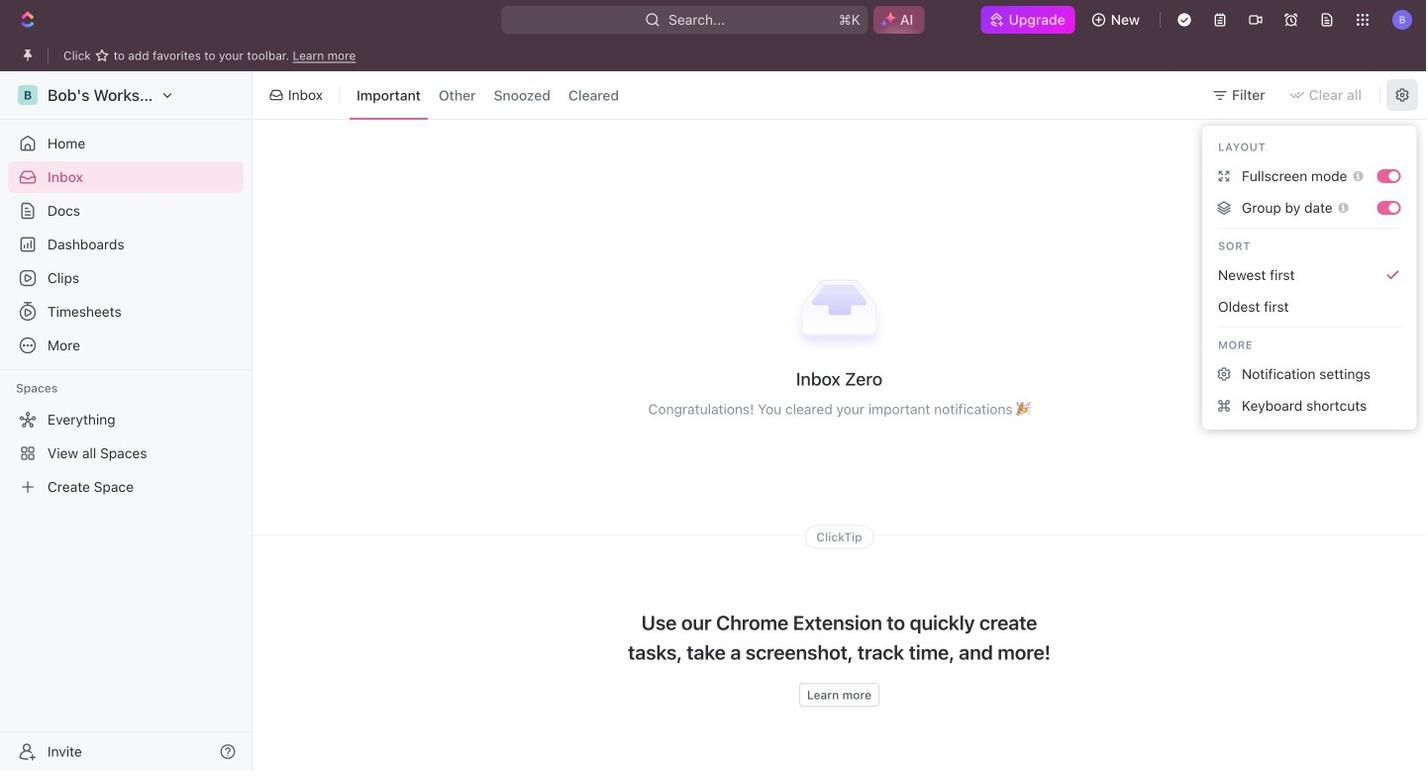 Task type: describe. For each thing, give the bounding box(es) containing it.
sidebar navigation
[[0, 71, 253, 772]]



Task type: locate. For each thing, give the bounding box(es) containing it.
tree inside sidebar navigation
[[8, 404, 244, 503]]

tab list
[[346, 67, 630, 123]]

checked image
[[1386, 268, 1401, 283]]

checked element
[[1386, 268, 1401, 283]]

tree
[[8, 404, 244, 503]]



Task type: vqa. For each thing, say whether or not it's contained in the screenshot.
Checked element
yes



